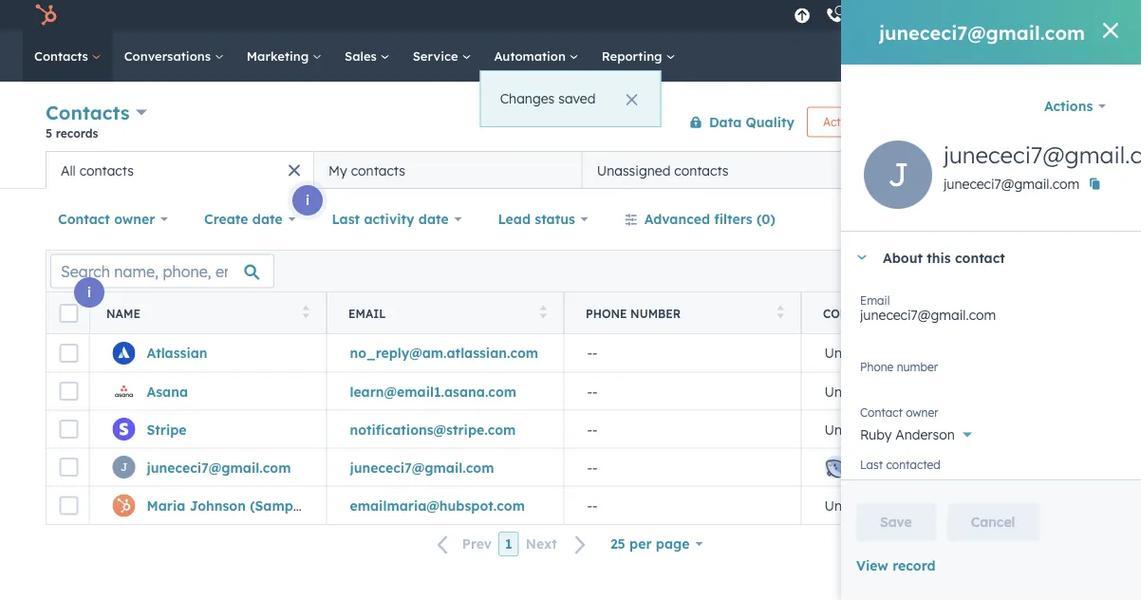 Task type: locate. For each thing, give the bounding box(es) containing it.
ruby up last contacted
[[861, 426, 892, 443]]

0 horizontal spatial phone
[[586, 306, 627, 321]]

contacts down records at top
[[79, 162, 134, 179]]

anderson inside popup button
[[896, 426, 955, 443]]

upgrade image
[[794, 8, 811, 25]]

johnson
[[190, 497, 246, 514]]

0 vertical spatial create
[[1000, 115, 1036, 129]]

3 press to sort. element from the left
[[777, 305, 785, 322]]

email
[[861, 293, 890, 307], [349, 306, 386, 321]]

3 unassigned button from the top
[[802, 410, 1039, 448]]

prev
[[462, 536, 492, 552]]

last
[[332, 211, 360, 227], [861, 457, 884, 472]]

junececi7@gmail.com link up johnson
[[147, 459, 291, 476]]

3 -- from the top
[[587, 421, 598, 438]]

1 date from the left
[[252, 211, 283, 227]]

4 unassigned button from the top
[[802, 486, 1039, 524]]

all inside button
[[61, 162, 76, 179]]

contact down caret icon
[[823, 306, 878, 321]]

contact inside create contact button
[[1039, 115, 1080, 129]]

cancel button
[[948, 503, 1039, 541]]

i button left name
[[74, 277, 104, 308]]

last inside last activity date "popup button"
[[332, 211, 360, 227]]

0 vertical spatial contact
[[58, 211, 110, 227]]

all views
[[1026, 161, 1084, 178]]

1 vertical spatial contact owner
[[823, 306, 926, 321]]

last left the activity
[[332, 211, 360, 227]]

i button right create date
[[293, 185, 323, 216]]

email for email junececi7@gmail.com
[[861, 293, 890, 307]]

25 per page button
[[598, 525, 715, 563]]

create up junececi7@gmail.c
[[1000, 115, 1036, 129]]

hubspot image
[[34, 4, 57, 27]]

0 vertical spatial i button
[[887, 123, 918, 153]]

contacts
[[79, 162, 134, 179], [351, 162, 406, 179], [675, 162, 729, 179]]

1 horizontal spatial press to sort. image
[[540, 305, 547, 319]]

create down all contacts button
[[204, 211, 248, 227]]

create inside popup button
[[204, 211, 248, 227]]

0 horizontal spatial email
[[349, 306, 386, 321]]

1 horizontal spatial i
[[306, 192, 310, 208]]

1 vertical spatial last
[[861, 457, 884, 472]]

junececi7@gmail.com
[[880, 20, 1086, 44], [944, 176, 1080, 192], [861, 307, 997, 323], [147, 459, 291, 476], [350, 459, 494, 476]]

press to sort. element
[[303, 305, 310, 322], [540, 305, 547, 322], [777, 305, 785, 322]]

5 -- from the top
[[587, 497, 598, 514]]

0 horizontal spatial press to sort. element
[[303, 305, 310, 322]]

email for email
[[349, 306, 386, 321]]

0 horizontal spatial date
[[252, 211, 283, 227]]

contacts
[[34, 48, 92, 64], [46, 101, 130, 124]]

changes saved
[[500, 90, 596, 107]]

contacts up records at top
[[46, 101, 130, 124]]

contact owner up ruby anderson
[[861, 405, 939, 419]]

press to sort. element for phone number
[[777, 305, 785, 322]]

conversations link
[[113, 30, 235, 82]]

0 horizontal spatial junececi7@gmail.com link
[[147, 459, 291, 476]]

-- button for notifications@stripe.com
[[564, 410, 802, 448]]

press to sort. image for press to sort. 'element' associated with email
[[540, 305, 547, 319]]

ruby down ruby anderson
[[859, 459, 891, 476]]

ruby anderson image
[[1009, 7, 1026, 24]]

upgrade link
[[791, 5, 815, 25]]

self
[[1030, 7, 1052, 23]]

email up "no_reply@am.atlassian.com" link
[[349, 306, 386, 321]]

actions button right quality at the top right of the page
[[807, 107, 891, 137]]

1 unassigned button from the top
[[802, 334, 1039, 372]]

sales
[[345, 48, 381, 64]]

email down caret icon
[[861, 293, 890, 307]]

1 horizontal spatial actions
[[1045, 98, 1093, 114]]

0 horizontal spatial contact
[[955, 249, 1006, 266]]

unassigned button up ruby anderson
[[802, 372, 1039, 410]]

contact down all contacts
[[58, 211, 110, 227]]

next button
[[519, 532, 598, 557]]

all
[[1026, 161, 1043, 178], [61, 162, 76, 179]]

unassigned down phone number
[[825, 383, 899, 400]]

press to sort. element for email
[[540, 305, 547, 322]]

advanced filters (0)
[[645, 211, 776, 227]]

owner up phone number
[[881, 306, 926, 321]]

0 horizontal spatial actions
[[824, 115, 863, 129]]

0 vertical spatial contact owner
[[58, 211, 155, 227]]

unassigned down email junececi7@gmail.com
[[825, 345, 899, 361]]

last left contacted
[[861, 457, 884, 472]]

2 unassigned button from the top
[[802, 372, 1039, 410]]

1 horizontal spatial all
[[1026, 161, 1043, 178]]

unassigned for notifications@stripe.com
[[825, 421, 899, 438]]

contacts up advanced filters (0) button
[[675, 162, 729, 179]]

-- button for junececi7@gmail.com
[[564, 448, 802, 486]]

0 horizontal spatial press to sort. image
[[303, 305, 310, 319]]

contact
[[1039, 115, 1080, 129], [955, 249, 1006, 266]]

actions button up junececi7@gmail.c
[[1032, 87, 1119, 125]]

1 -- from the top
[[587, 345, 598, 361]]

hubspot link
[[23, 4, 71, 27]]

i
[[900, 129, 904, 146], [306, 192, 310, 208], [87, 284, 91, 301]]

ruby for ruby anderson
[[861, 426, 892, 443]]

unassigned for no_reply@am.atlassian.com
[[825, 345, 899, 361]]

Phone number text field
[[861, 356, 1123, 394]]

1 horizontal spatial contact
[[1039, 115, 1080, 129]]

all for all contacts
[[61, 162, 76, 179]]

ruby for ruby anderson (rubyanndersson@gmail.com)
[[859, 459, 891, 476]]

asana
[[147, 383, 188, 400]]

i for the leftmost i "button"
[[87, 284, 91, 301]]

contacts button
[[46, 99, 147, 126]]

3 -- button from the top
[[564, 410, 802, 448]]

changes saved alert
[[480, 70, 661, 127]]

1 vertical spatial i button
[[293, 185, 323, 216]]

1 press to sort. image from the left
[[303, 305, 310, 319]]

unassigned button down email junececi7@gmail.com
[[802, 334, 1039, 372]]

(0)
[[757, 211, 776, 227]]

maria johnson (sample contact)
[[147, 497, 366, 514]]

date inside "popup button"
[[419, 211, 449, 227]]

my contacts
[[329, 162, 406, 179]]

cancel
[[971, 514, 1016, 530]]

contacts right my
[[351, 162, 406, 179]]

contact owner down caret icon
[[823, 306, 926, 321]]

junececi7@gmail.com link down notifications@stripe.com link
[[350, 459, 494, 476]]

2 junececi7@gmail.com link from the left
[[350, 459, 494, 476]]

0 vertical spatial owner
[[114, 211, 155, 227]]

2 contacts from the left
[[351, 162, 406, 179]]

all contacts
[[61, 162, 134, 179]]

actions right quality at the top right of the page
[[824, 115, 863, 129]]

all left views
[[1026, 161, 1043, 178]]

2 horizontal spatial i button
[[887, 123, 918, 153]]

owner up ruby anderson
[[906, 405, 939, 419]]

0 horizontal spatial actions button
[[807, 107, 891, 137]]

prev button
[[426, 532, 499, 557]]

2 vertical spatial i button
[[74, 277, 104, 308]]

pagination navigation
[[426, 532, 598, 557]]

3 contacts from the left
[[675, 162, 729, 179]]

email junececi7@gmail.com
[[861, 293, 997, 323]]

this
[[927, 249, 951, 266]]

records
[[56, 126, 98, 140]]

1 horizontal spatial junececi7@gmail.com link
[[350, 459, 494, 476]]

learn@email1.asana.com button
[[327, 372, 564, 410]]

create inside button
[[1000, 115, 1036, 129]]

1 vertical spatial contacts
[[46, 101, 130, 124]]

conversations
[[124, 48, 214, 64]]

2 -- from the top
[[587, 383, 598, 400]]

last contacted
[[861, 457, 941, 472]]

search image
[[1102, 49, 1115, 63]]

owner
[[114, 211, 155, 227], [881, 306, 926, 321], [906, 405, 939, 419]]

activity
[[364, 211, 415, 227]]

all down 5 records
[[61, 162, 76, 179]]

1 vertical spatial ruby
[[859, 459, 891, 476]]

junececi7@gmail.c
[[944, 141, 1142, 169]]

email inside email junececi7@gmail.com
[[861, 293, 890, 307]]

-- button for learn@email1.asana.com
[[564, 372, 802, 410]]

lead
[[498, 211, 531, 227]]

column header
[[1039, 293, 1142, 334]]

help image
[[906, 9, 923, 26]]

unassigned button up contacted
[[802, 410, 1039, 448]]

unassigned for emailmaria@hubspot.com
[[825, 497, 899, 514]]

unassigned button for notifications@stripe.com
[[802, 410, 1039, 448]]

contacts for my contacts
[[351, 162, 406, 179]]

0 vertical spatial phone
[[586, 306, 627, 321]]

1 contacts from the left
[[79, 162, 134, 179]]

anderson inside button
[[894, 459, 954, 476]]

press to sort. image for 3rd press to sort. 'element' from the right
[[303, 305, 310, 319]]

0 vertical spatial last
[[332, 211, 360, 227]]

number
[[631, 306, 681, 321]]

contacts down "hubspot" link
[[34, 48, 92, 64]]

i button
[[887, 123, 918, 153], [293, 185, 323, 216], [74, 277, 104, 308]]

2 horizontal spatial i
[[900, 129, 904, 146]]

all contacts button
[[46, 151, 314, 189]]

unassigned up advanced on the top right of page
[[597, 162, 671, 179]]

1 horizontal spatial date
[[419, 211, 449, 227]]

export button
[[926, 259, 987, 284]]

2 horizontal spatial press to sort. element
[[777, 305, 785, 322]]

0 horizontal spatial i
[[87, 284, 91, 301]]

-- for junececi7@gmail.com
[[587, 459, 598, 476]]

service link
[[401, 30, 483, 82]]

create for create contact
[[1000, 115, 1036, 129]]

1 vertical spatial anderson
[[894, 459, 954, 476]]

phone number
[[861, 360, 939, 374]]

unassigned up last contacted
[[825, 421, 899, 438]]

1 horizontal spatial create
[[1000, 115, 1036, 129]]

contact owner down all contacts
[[58, 211, 155, 227]]

close image
[[1104, 23, 1119, 38]]

service
[[413, 48, 462, 64]]

emailmaria@hubspot.com link
[[350, 497, 525, 514]]

0 vertical spatial i
[[900, 129, 904, 146]]

4 -- from the top
[[587, 459, 598, 476]]

save button
[[857, 503, 936, 541]]

junececi7@gmail.com button
[[327, 448, 564, 486]]

actions up create contact
[[1045, 98, 1093, 114]]

Last contacted text field
[[861, 468, 1123, 499]]

2 press to sort. element from the left
[[540, 305, 547, 322]]

contact)
[[309, 497, 366, 514]]

views
[[1047, 161, 1084, 178]]

unassigned button down contacted
[[802, 486, 1039, 524]]

anderson down ruby anderson
[[894, 459, 954, 476]]

owner up the search name, phone, email addresses, or company "search field"
[[114, 211, 155, 227]]

create date
[[204, 211, 283, 227]]

self made menu
[[789, 0, 1119, 30]]

1 vertical spatial create
[[204, 211, 248, 227]]

0 vertical spatial anderson
[[896, 426, 955, 443]]

2 horizontal spatial contacts
[[675, 162, 729, 179]]

contacts inside button
[[79, 162, 134, 179]]

1 vertical spatial contact
[[955, 249, 1006, 266]]

press to sort. image
[[303, 305, 310, 319], [540, 305, 547, 319]]

1 vertical spatial actions
[[824, 115, 863, 129]]

no_reply@am.atlassian.com button
[[327, 334, 564, 372]]

ruby anderson (rubyanndersson@gmail.com) button
[[802, 448, 1142, 486]]

(rubyanndersson@gmail.com)
[[958, 459, 1142, 476]]

0 vertical spatial contact
[[1039, 115, 1080, 129]]

0 vertical spatial ruby
[[861, 426, 892, 443]]

settings image
[[938, 8, 955, 25]]

1 button
[[499, 532, 519, 557]]

contact inside the about this contact dropdown button
[[955, 249, 1006, 266]]

0 horizontal spatial contacts
[[79, 162, 134, 179]]

contacts inside "popup button"
[[46, 101, 130, 124]]

2 date from the left
[[419, 211, 449, 227]]

save
[[880, 514, 913, 530]]

atlassian link
[[147, 345, 208, 361]]

-- button for emailmaria@hubspot.com
[[564, 486, 802, 524]]

0 horizontal spatial create
[[204, 211, 248, 227]]

2 vertical spatial i
[[87, 284, 91, 301]]

i button up 'add'
[[887, 123, 918, 153]]

2 press to sort. image from the left
[[540, 305, 547, 319]]

ruby inside popup button
[[861, 426, 892, 443]]

notifications button
[[962, 0, 994, 30]]

contact right this
[[955, 249, 1006, 266]]

anderson up contacted
[[896, 426, 955, 443]]

add view (3/5) button
[[858, 151, 1013, 189]]

lead status button
[[486, 200, 601, 238]]

1 horizontal spatial contacts
[[351, 162, 406, 179]]

5 records
[[46, 126, 98, 140]]

actions
[[1045, 98, 1093, 114], [824, 115, 863, 129]]

1 vertical spatial i
[[306, 192, 310, 208]]

1 all from the left
[[1026, 161, 1043, 178]]

filters
[[715, 211, 753, 227]]

4 -- button from the top
[[564, 448, 802, 486]]

data quality button
[[677, 103, 796, 141]]

1 horizontal spatial press to sort. element
[[540, 305, 547, 322]]

contact up junececi7@gmail.c
[[1039, 115, 1080, 129]]

page
[[656, 536, 690, 552]]

2 vertical spatial contact
[[861, 405, 903, 419]]

unassigned down last contacted
[[825, 497, 899, 514]]

0 vertical spatial contacts
[[34, 48, 92, 64]]

last activity date
[[332, 211, 449, 227]]

5 -- button from the top
[[564, 486, 802, 524]]

0 horizontal spatial last
[[332, 211, 360, 227]]

about
[[883, 249, 923, 266]]

-
[[587, 345, 593, 361], [593, 345, 598, 361], [587, 383, 593, 400], [593, 383, 598, 400], [587, 421, 593, 438], [593, 421, 598, 438], [587, 459, 593, 476], [593, 459, 598, 476], [587, 497, 593, 514], [593, 497, 598, 514]]

create
[[1000, 115, 1036, 129], [204, 211, 248, 227]]

1 vertical spatial contact
[[823, 306, 878, 321]]

2 -- button from the top
[[564, 372, 802, 410]]

phone
[[586, 306, 627, 321], [861, 360, 894, 374]]

0 horizontal spatial all
[[61, 162, 76, 179]]

press to sort. image
[[777, 305, 785, 319]]

reporting
[[602, 48, 666, 64]]

ruby inside button
[[859, 459, 891, 476]]

contact up ruby anderson
[[861, 405, 903, 419]]

2 all from the left
[[61, 162, 76, 179]]

contacts link
[[23, 30, 113, 82]]

1 -- button from the top
[[564, 334, 802, 372]]

anderson
[[896, 426, 955, 443], [894, 459, 954, 476]]

1 vertical spatial phone
[[861, 360, 894, 374]]

1 horizontal spatial email
[[861, 293, 890, 307]]

1 horizontal spatial last
[[861, 457, 884, 472]]

1 horizontal spatial phone
[[861, 360, 894, 374]]

i for top i "button"
[[900, 129, 904, 146]]

phone for phone number
[[586, 306, 627, 321]]

view
[[857, 558, 889, 574]]



Task type: vqa. For each thing, say whether or not it's contained in the screenshot.


Task type: describe. For each thing, give the bounding box(es) containing it.
contact owner inside "popup button"
[[58, 211, 155, 227]]

25
[[611, 536, 626, 552]]

phone number
[[586, 306, 681, 321]]

contacts for all contacts
[[79, 162, 134, 179]]

data quality
[[709, 114, 795, 130]]

unassigned contacts
[[597, 162, 729, 179]]

junececi7@gmail.com inside "button"
[[350, 459, 494, 476]]

2 vertical spatial contact owner
[[861, 405, 939, 419]]

saved
[[559, 90, 596, 107]]

Search name, phone, email addresses, or company search field
[[50, 254, 274, 288]]

-- for notifications@stripe.com
[[587, 421, 598, 438]]

help button
[[898, 0, 931, 30]]

view
[[922, 161, 953, 178]]

create contact
[[1000, 115, 1080, 129]]

made
[[1056, 7, 1088, 23]]

data
[[709, 114, 742, 130]]

unassigned button for emailmaria@hubspot.com
[[802, 486, 1039, 524]]

atlassian
[[147, 345, 208, 361]]

view record
[[857, 558, 936, 574]]

junececi7@gmail.com link inside "button"
[[350, 459, 494, 476]]

unassigned button for learn@email1.asana.com
[[802, 372, 1039, 410]]

unassigned inside button
[[597, 162, 671, 179]]

lead status
[[498, 211, 576, 227]]

add view (3/5)
[[892, 161, 990, 178]]

contact inside "popup button"
[[58, 211, 110, 227]]

marketplaces image
[[866, 9, 883, 26]]

anderson for ruby anderson (rubyanndersson@gmail.com)
[[894, 459, 954, 476]]

anderson for ruby anderson
[[896, 426, 955, 443]]

contacted
[[887, 457, 941, 472]]

reporting link
[[591, 30, 687, 82]]

1 horizontal spatial actions button
[[1032, 87, 1119, 125]]

actions inside contacts banner
[[824, 115, 863, 129]]

number
[[897, 360, 939, 374]]

phone for phone number
[[861, 360, 894, 374]]

0 vertical spatial actions
[[1045, 98, 1093, 114]]

marketing link
[[235, 30, 333, 82]]

1 vertical spatial owner
[[881, 306, 926, 321]]

self made
[[1030, 7, 1088, 23]]

-- for learn@email1.asana.com
[[587, 383, 598, 400]]

maria
[[147, 497, 186, 514]]

1 press to sort. element from the left
[[303, 305, 310, 322]]

settings link
[[934, 5, 958, 25]]

learn@email1.asana.com
[[350, 383, 517, 400]]

advanced filters (0) button
[[612, 200, 788, 238]]

0 horizontal spatial i button
[[74, 277, 104, 308]]

close image
[[626, 94, 638, 105]]

all views link
[[1013, 151, 1096, 189]]

my contacts button
[[314, 151, 582, 189]]

-- button for no_reply@am.atlassian.com
[[564, 334, 802, 372]]

calling icon image
[[826, 7, 843, 24]]

Search HubSpot search field
[[875, 40, 1107, 72]]

next
[[526, 536, 557, 552]]

create for create date
[[204, 211, 248, 227]]

stripe
[[147, 421, 187, 438]]

search button
[[1092, 40, 1125, 72]]

owner inside "popup button"
[[114, 211, 155, 227]]

view record link
[[857, 558, 936, 574]]

self made button
[[998, 0, 1117, 30]]

contact owner button
[[46, 200, 181, 238]]

1 horizontal spatial i button
[[293, 185, 323, 216]]

notifications@stripe.com link
[[350, 421, 516, 438]]

emailmaria@hubspot.com button
[[327, 486, 564, 524]]

last for last contacted
[[861, 457, 884, 472]]

date inside popup button
[[252, 211, 283, 227]]

add
[[892, 161, 918, 178]]

no_reply@am.atlassian.com link
[[350, 345, 539, 361]]

25 per page
[[611, 536, 690, 552]]

sales link
[[333, 30, 401, 82]]

notifications image
[[969, 9, 987, 26]]

all for all views
[[1026, 161, 1043, 178]]

1 junececi7@gmail.com link from the left
[[147, 459, 291, 476]]

-- for no_reply@am.atlassian.com
[[587, 345, 598, 361]]

unassigned button for no_reply@am.atlassian.com
[[802, 334, 1039, 372]]

emailmaria@hubspot.com
[[350, 497, 525, 514]]

no_reply@am.atlassian.com
[[350, 345, 539, 361]]

changes
[[500, 90, 555, 107]]

unassigned for learn@email1.asana.com
[[825, 383, 899, 400]]

(sample
[[250, 497, 305, 514]]

2 vertical spatial owner
[[906, 405, 939, 419]]

quality
[[746, 114, 795, 130]]

marketplaces button
[[855, 0, 894, 30]]

asana link
[[147, 383, 188, 400]]

last for last activity date
[[332, 211, 360, 227]]

contacts banner
[[46, 97, 1096, 151]]

actions button inside contacts banner
[[807, 107, 891, 137]]

-- for emailmaria@hubspot.com
[[587, 497, 598, 514]]

stripe link
[[147, 421, 187, 438]]

i for i "button" to the middle
[[306, 192, 310, 208]]

learn@email1.asana.com link
[[350, 383, 517, 400]]

caret image
[[857, 255, 868, 260]]

automation link
[[483, 30, 591, 82]]

marketing
[[247, 48, 313, 64]]

create date button
[[192, 200, 308, 238]]

contacts for unassigned contacts
[[675, 162, 729, 179]]

last activity date button
[[320, 200, 474, 238]]

(3/5)
[[957, 161, 990, 178]]

calling icon button
[[818, 3, 851, 28]]

name
[[106, 306, 140, 321]]

ruby anderson
[[861, 426, 955, 443]]



